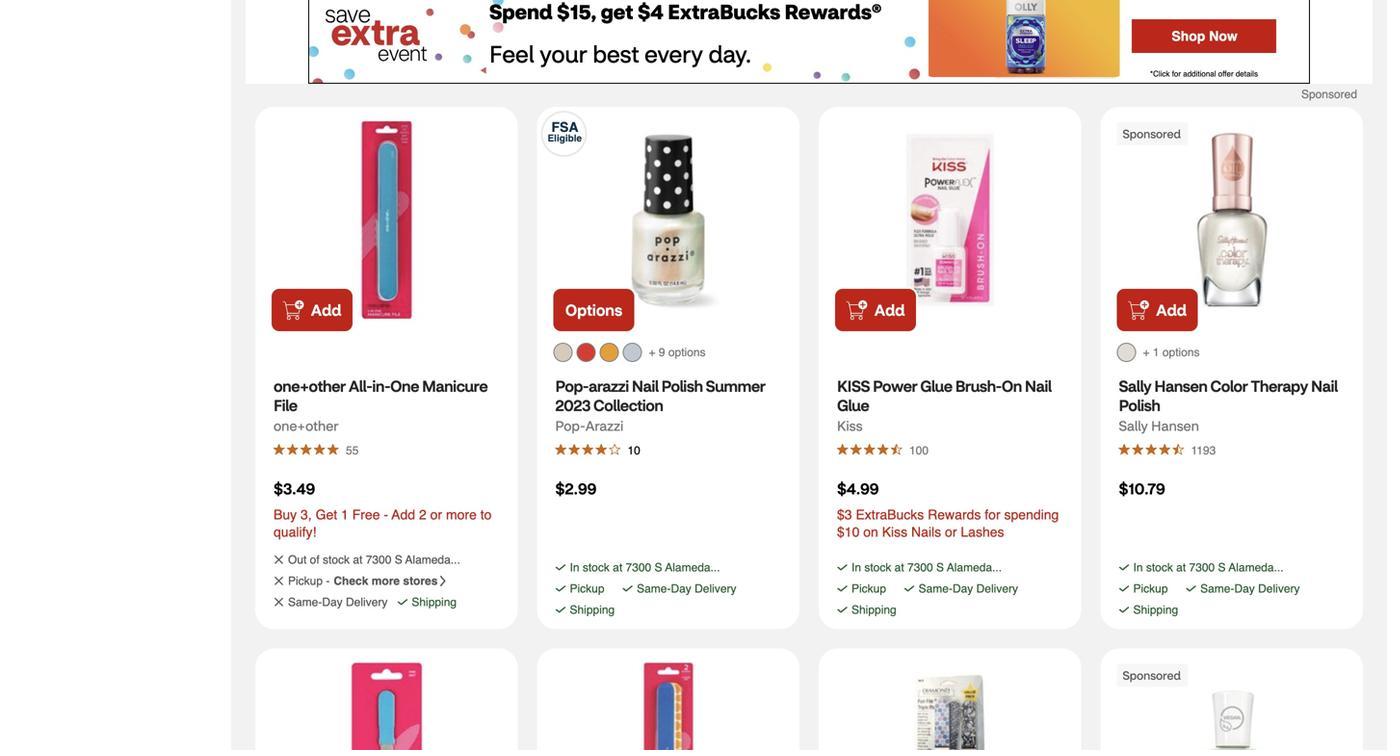 Task type: describe. For each thing, give the bounding box(es) containing it.
nail inside pop-arazzi nail polish summer 2023 collection pop-arazzi
[[632, 376, 659, 396]]

$3.49 buy 3, get 1 free - add 2 or more to qualify!
[[274, 479, 495, 540]]

eligible
[[548, 133, 582, 144]]

this link goes to a page with all pop-arazzi nail polish summer 2023 collection reviews. image
[[555, 444, 623, 456]]

add for add button related to kiss
[[874, 300, 905, 320]]

$10
[[837, 524, 860, 540]]

kiss power glue brush-on nail glue kiss
[[837, 376, 1055, 434]]

fsa
[[552, 119, 578, 135]]

1 horizontal spatial glue
[[920, 376, 952, 396]]

3,
[[301, 507, 312, 523]]

add for add button associated with one+other
[[311, 300, 341, 320]]

stock down price $10.79. element
[[1146, 561, 1173, 575]]

3 add button from the left
[[1115, 287, 1200, 333]]

+ for hansen
[[1143, 346, 1150, 359]]

for
[[985, 507, 1001, 523]]

lashes
[[961, 524, 1004, 540]]

summer
[[706, 376, 765, 396]]

2023
[[555, 395, 591, 415]]

+ for arazzi
[[649, 346, 656, 359]]

out
[[288, 553, 307, 567]]

this link goes to a page with all kiss power glue brush-on nail glue reviews. image
[[837, 444, 905, 456]]

same-day delivery shipping for $2.99
[[570, 582, 736, 617]]

options for color
[[1163, 346, 1200, 359]]

manicure
[[422, 376, 488, 396]]

color
[[1210, 376, 1248, 396]]

pickup - check more stores
[[288, 575, 438, 588]]

0 vertical spatial sponsored
[[1301, 88, 1357, 101]]

stores
[[403, 575, 438, 588]]

check more stores button
[[334, 575, 452, 588]]

2 vertical spatial sponsored
[[1123, 668, 1181, 683]]

add button for one+other
[[270, 287, 355, 333]]

stock down on
[[864, 561, 891, 575]]

in-
[[372, 376, 390, 396]]

$2.99
[[555, 479, 597, 498]]

1 vertical spatial hansen
[[1151, 417, 1199, 434]]

2
[[419, 507, 427, 523]]

100
[[909, 444, 929, 457]]

$4.99 $3 extrabucks rewards for spending $10 on kiss nails or lashes
[[837, 479, 1063, 540]]

one
[[390, 376, 419, 396]]

2 one+other from the top
[[274, 417, 339, 434]]

sally hansen color therapy nail polish sally hansen
[[1119, 376, 1341, 434]]

fsa eligible
[[548, 119, 582, 144]]

arazzi
[[589, 376, 629, 396]]

1 one+other from the top
[[274, 376, 346, 396]]

0 horizontal spatial more
[[372, 575, 400, 588]]

this link goes to a page with all sally hansen color therapy nail polish reviews. image
[[1119, 444, 1186, 456]]

55
[[346, 444, 359, 457]]

2 in from the left
[[852, 561, 861, 575]]

polish inside pop-arazzi nail polish summer 2023 collection pop-arazzi
[[661, 376, 703, 396]]

9
[[659, 346, 665, 359]]

stock down $2.99
[[583, 561, 610, 575]]

1 vertical spatial sponsored
[[1123, 126, 1181, 141]]

1193 link
[[1186, 437, 1221, 462]]

price $4.99. element
[[837, 479, 879, 498]]

1 vertical spatial -
[[326, 575, 330, 588]]

extrabucks
[[856, 507, 924, 523]]

0 vertical spatial hansen
[[1154, 376, 1207, 396]]

to
[[480, 507, 492, 523]]

pop-arazzi link
[[555, 414, 623, 437]]

buy
[[274, 507, 297, 523]]

$3.49
[[274, 479, 315, 498]]

therapy
[[1251, 376, 1308, 396]]

one+other all-in-one manicure file one+other
[[274, 376, 491, 434]]

- inside $3.49 buy 3, get 1 free - add 2 or more to qualify!
[[384, 507, 388, 523]]



Task type: vqa. For each thing, say whether or not it's contained in the screenshot.
Patient date of birth MM/DD/YYYY
no



Task type: locate. For each thing, give the bounding box(es) containing it.
stock right of
[[323, 553, 350, 567]]

in for $10.79
[[1133, 561, 1143, 575]]

brush-
[[955, 376, 1002, 396]]

-
[[384, 507, 388, 523], [326, 575, 330, 588]]

7300
[[366, 553, 391, 567], [626, 561, 651, 575], [907, 561, 933, 575], [1189, 561, 1215, 575]]

1 horizontal spatial same-day delivery shipping
[[852, 582, 1018, 617]]

shipping
[[412, 596, 457, 609], [570, 603, 615, 617], [852, 603, 897, 617], [1133, 603, 1178, 617]]

alameda...
[[405, 553, 460, 567], [665, 561, 720, 575], [947, 561, 1002, 575], [1229, 561, 1284, 575]]

0 vertical spatial pop-
[[555, 376, 589, 396]]

pop- down '2023'
[[555, 417, 585, 434]]

kiss inside kiss power glue brush-on nail glue kiss
[[837, 417, 863, 434]]

1 sally from the top
[[1119, 376, 1151, 396]]

$10.79
[[1119, 479, 1165, 498]]

on
[[1002, 376, 1022, 396]]

delivery
[[695, 582, 736, 596], [976, 582, 1018, 596], [1258, 582, 1300, 596], [346, 596, 388, 609]]

file
[[274, 395, 297, 415]]

1 up sally hansen 'link'
[[1153, 346, 1159, 359]]

sally up this link goes to a page with all sally hansen color therapy nail polish reviews. image
[[1119, 417, 1148, 434]]

glue
[[920, 376, 952, 396], [837, 395, 869, 415]]

same-day delivery shipping for $10.79
[[1133, 582, 1300, 617]]

pop- up pop-arazzi 'link'
[[555, 376, 589, 396]]

10
[[628, 444, 640, 457]]

55 link
[[341, 437, 364, 462]]

options right 9
[[668, 346, 706, 359]]

add inside $3.49 buy 3, get 1 free - add 2 or more to qualify!
[[392, 507, 415, 523]]

0 vertical spatial more
[[446, 507, 477, 523]]

on
[[863, 524, 878, 540]]

add button up 'power'
[[833, 287, 918, 333]]

- right "free"
[[384, 507, 388, 523]]

1 right get
[[341, 507, 349, 523]]

kiss
[[837, 376, 870, 396]]

add button
[[270, 287, 355, 333], [833, 287, 918, 333], [1115, 287, 1200, 333]]

2 same-day delivery shipping from the left
[[852, 582, 1018, 617]]

1 vertical spatial more
[[372, 575, 400, 588]]

options for nail
[[668, 346, 706, 359]]

add for third add button from the left
[[1156, 300, 1187, 320]]

0 horizontal spatial add button
[[270, 287, 355, 333]]

100 link
[[905, 437, 933, 462]]

out of stock at 7300 s alameda...
[[288, 553, 460, 567]]

1 horizontal spatial or
[[945, 524, 957, 540]]

0 vertical spatial sally
[[1119, 376, 1151, 396]]

in down $2.99
[[570, 561, 579, 575]]

kiss
[[837, 417, 863, 434], [882, 524, 908, 540]]

1 vertical spatial sally
[[1119, 417, 1148, 434]]

$4.99
[[837, 479, 879, 498]]

1193
[[1191, 444, 1216, 457]]

sponsored
[[1301, 88, 1357, 101], [1123, 126, 1181, 141], [1123, 668, 1181, 683]]

1 horizontal spatial options
[[1163, 346, 1200, 359]]

check
[[334, 575, 368, 588]]

hansen
[[1154, 376, 1207, 396], [1151, 417, 1199, 434]]

1 horizontal spatial more
[[446, 507, 477, 523]]

free
[[352, 507, 380, 523]]

polish
[[661, 376, 703, 396], [1119, 395, 1160, 415]]

advertisement element
[[246, 0, 1373, 84]]

1 pop- from the top
[[555, 376, 589, 396]]

0 horizontal spatial in stock at 7300 s alameda...
[[570, 561, 720, 575]]

same-day delivery shipping
[[570, 582, 736, 617], [852, 582, 1018, 617], [1133, 582, 1300, 617]]

1 vertical spatial pop-
[[555, 417, 585, 434]]

more down out of stock at 7300 s alameda...
[[372, 575, 400, 588]]

kiss down extrabucks
[[882, 524, 908, 540]]

0 horizontal spatial in
[[570, 561, 579, 575]]

or inside $3.49 buy 3, get 1 free - add 2 or more to qualify!
[[430, 507, 442, 523]]

10 link
[[623, 437, 645, 462]]

options up sally hansen color therapy nail polish sally hansen
[[1163, 346, 1200, 359]]

0 horizontal spatial +
[[649, 346, 656, 359]]

options
[[565, 300, 622, 320]]

0 horizontal spatial nail
[[632, 376, 659, 396]]

0 horizontal spatial or
[[430, 507, 442, 523]]

0 vertical spatial -
[[384, 507, 388, 523]]

rewards
[[928, 507, 981, 523]]

day
[[671, 582, 691, 596], [953, 582, 973, 596], [1234, 582, 1255, 596], [322, 596, 343, 609]]

1 nail from the left
[[632, 376, 659, 396]]

2 horizontal spatial same-day delivery shipping
[[1133, 582, 1300, 617]]

qualify!
[[274, 524, 316, 540]]

glue left 'power'
[[837, 395, 869, 415]]

sally up sally hansen 'link'
[[1119, 376, 1151, 396]]

add button for kiss
[[833, 287, 918, 333]]

+
[[649, 346, 656, 359], [1143, 346, 1150, 359]]

options link
[[552, 287, 636, 333]]

2 in stock at 7300 s alameda... from the left
[[852, 561, 1002, 575]]

price $2.99. element
[[555, 479, 597, 498]]

nail inside sally hansen color therapy nail polish sally hansen
[[1311, 376, 1338, 396]]

0 horizontal spatial glue
[[837, 395, 869, 415]]

hansen down + 1 options
[[1154, 376, 1207, 396]]

add button up + 1 options
[[1115, 287, 1200, 333]]

0 horizontal spatial polish
[[661, 376, 703, 396]]

of
[[310, 553, 320, 567]]

0 horizontal spatial 1
[[341, 507, 349, 523]]

0 vertical spatial one+other
[[274, 376, 346, 396]]

nail
[[632, 376, 659, 396], [1025, 376, 1052, 396], [1311, 376, 1338, 396]]

add button up all-
[[270, 287, 355, 333]]

or right 2
[[430, 507, 442, 523]]

nail right 'therapy'
[[1311, 376, 1338, 396]]

pickup
[[288, 575, 323, 588], [570, 582, 605, 596], [852, 582, 886, 596], [1133, 582, 1168, 596]]

or
[[430, 507, 442, 523], [945, 524, 957, 540]]

glue right 'power'
[[920, 376, 952, 396]]

1
[[1153, 346, 1159, 359], [341, 507, 349, 523]]

or down rewards
[[945, 524, 957, 540]]

+ left 9
[[649, 346, 656, 359]]

spending
[[1004, 507, 1059, 523]]

polish inside sally hansen color therapy nail polish sally hansen
[[1119, 395, 1160, 415]]

1 horizontal spatial in
[[852, 561, 861, 575]]

1 same-day delivery shipping from the left
[[570, 582, 736, 617]]

3 nail from the left
[[1311, 376, 1338, 396]]

1 horizontal spatial nail
[[1025, 376, 1052, 396]]

1 inside $3.49 buy 3, get 1 free - add 2 or more to qualify!
[[341, 507, 349, 523]]

2 horizontal spatial in stock at 7300 s alameda...
[[1133, 561, 1284, 575]]

- left check
[[326, 575, 330, 588]]

one+other up this link goes to a page with all one+other all-in-one manicure file reviews. image at the left bottom
[[274, 417, 339, 434]]

s
[[395, 553, 402, 567], [655, 561, 662, 575], [936, 561, 944, 575], [1218, 561, 1226, 575]]

0 vertical spatial kiss
[[837, 417, 863, 434]]

power
[[873, 376, 917, 396]]

in down $10
[[852, 561, 861, 575]]

0 vertical spatial or
[[430, 507, 442, 523]]

sally hansen link
[[1119, 414, 1199, 437]]

stock
[[323, 553, 350, 567], [583, 561, 610, 575], [864, 561, 891, 575], [1146, 561, 1173, 575]]

in for $2.99
[[570, 561, 579, 575]]

same-day delivery
[[288, 596, 388, 609]]

polish down "+ 9 options"
[[661, 376, 703, 396]]

get
[[316, 507, 337, 523]]

price $3.49. element
[[274, 479, 315, 498]]

$3
[[837, 507, 852, 523]]

+ up sally hansen 'link'
[[1143, 346, 1150, 359]]

2 + from the left
[[1143, 346, 1150, 359]]

2 horizontal spatial nail
[[1311, 376, 1338, 396]]

collection
[[593, 395, 663, 415]]

1 horizontal spatial in stock at 7300 s alameda...
[[852, 561, 1002, 575]]

0 vertical spatial 1
[[1153, 346, 1159, 359]]

1 vertical spatial or
[[945, 524, 957, 540]]

2 add button from the left
[[833, 287, 918, 333]]

in stock at 7300 s alameda... for $2.99
[[570, 561, 720, 575]]

1 + from the left
[[649, 346, 656, 359]]

pop-arazzi nail polish summer 2023 collection pop-arazzi
[[555, 376, 768, 434]]

hansen up this link goes to a page with all sally hansen color therapy nail polish reviews. image
[[1151, 417, 1199, 434]]

1 add button from the left
[[270, 287, 355, 333]]

kiss up the "this link goes to a page with all kiss power glue brush-on nail glue reviews." image
[[837, 417, 863, 434]]

one+other
[[274, 376, 346, 396], [274, 417, 339, 434]]

1 horizontal spatial 1
[[1153, 346, 1159, 359]]

in stock at 7300 s alameda...
[[570, 561, 720, 575], [852, 561, 1002, 575], [1133, 561, 1284, 575]]

2 options from the left
[[1163, 346, 1200, 359]]

+ 1 options
[[1143, 346, 1200, 359]]

arazzi
[[585, 417, 623, 434]]

1 vertical spatial one+other
[[274, 417, 339, 434]]

2 nail from the left
[[1025, 376, 1052, 396]]

nail right "arazzi"
[[632, 376, 659, 396]]

1 horizontal spatial polish
[[1119, 395, 1160, 415]]

+ 9 options
[[649, 346, 706, 359]]

nails
[[911, 524, 941, 540]]

sally
[[1119, 376, 1151, 396], [1119, 417, 1148, 434]]

or inside $4.99 $3 extrabucks rewards for spending $10 on kiss nails or lashes
[[945, 524, 957, 540]]

price $10.79. element
[[1119, 479, 1165, 498]]

in stock at 7300 s alameda... for $10.79
[[1133, 561, 1284, 575]]

all-
[[349, 376, 372, 396]]

more
[[446, 507, 477, 523], [372, 575, 400, 588]]

1 options from the left
[[668, 346, 706, 359]]

0 horizontal spatial options
[[668, 346, 706, 359]]

in
[[570, 561, 579, 575], [852, 561, 861, 575], [1133, 561, 1143, 575]]

0 horizontal spatial kiss
[[837, 417, 863, 434]]

kiss inside $4.99 $3 extrabucks rewards for spending $10 on kiss nails or lashes
[[882, 524, 908, 540]]

same-
[[637, 582, 671, 596], [919, 582, 953, 596], [1200, 582, 1234, 596], [288, 596, 322, 609]]

3 in stock at 7300 s alameda... from the left
[[1133, 561, 1284, 575]]

options
[[668, 346, 706, 359], [1163, 346, 1200, 359]]

1 in from the left
[[570, 561, 579, 575]]

2 pop- from the top
[[555, 417, 585, 434]]

3 same-day delivery shipping from the left
[[1133, 582, 1300, 617]]

1 horizontal spatial -
[[384, 507, 388, 523]]

nail inside kiss power glue brush-on nail glue kiss
[[1025, 376, 1052, 396]]

nail right on
[[1025, 376, 1052, 396]]

0 horizontal spatial -
[[326, 575, 330, 588]]

in down price $10.79. element
[[1133, 561, 1143, 575]]

more inside $3.49 buy 3, get 1 free - add 2 or more to qualify!
[[446, 507, 477, 523]]

add
[[311, 300, 341, 320], [874, 300, 905, 320], [1156, 300, 1187, 320], [392, 507, 415, 523]]

1 horizontal spatial add button
[[833, 287, 918, 333]]

one+other link
[[274, 414, 339, 437]]

1 vertical spatial 1
[[341, 507, 349, 523]]

1 in stock at 7300 s alameda... from the left
[[570, 561, 720, 575]]

this link goes to a page with all one+other all-in-one manicure file reviews. image
[[274, 444, 341, 456]]

more left to
[[446, 507, 477, 523]]

pop-
[[555, 376, 589, 396], [555, 417, 585, 434]]

2 sally from the top
[[1119, 417, 1148, 434]]

0 horizontal spatial same-day delivery shipping
[[570, 582, 736, 617]]

one+other up one+other link
[[274, 376, 346, 396]]

at
[[353, 553, 363, 567], [613, 561, 623, 575], [895, 561, 904, 575], [1176, 561, 1186, 575]]

2 horizontal spatial add button
[[1115, 287, 1200, 333]]

kiss link
[[837, 414, 863, 437]]

polish up this link goes to a page with all sally hansen color therapy nail polish reviews. image
[[1119, 395, 1160, 415]]

1 horizontal spatial kiss
[[882, 524, 908, 540]]

1 vertical spatial kiss
[[882, 524, 908, 540]]

2 horizontal spatial in
[[1133, 561, 1143, 575]]

3 in from the left
[[1133, 561, 1143, 575]]

1 horizontal spatial +
[[1143, 346, 1150, 359]]



